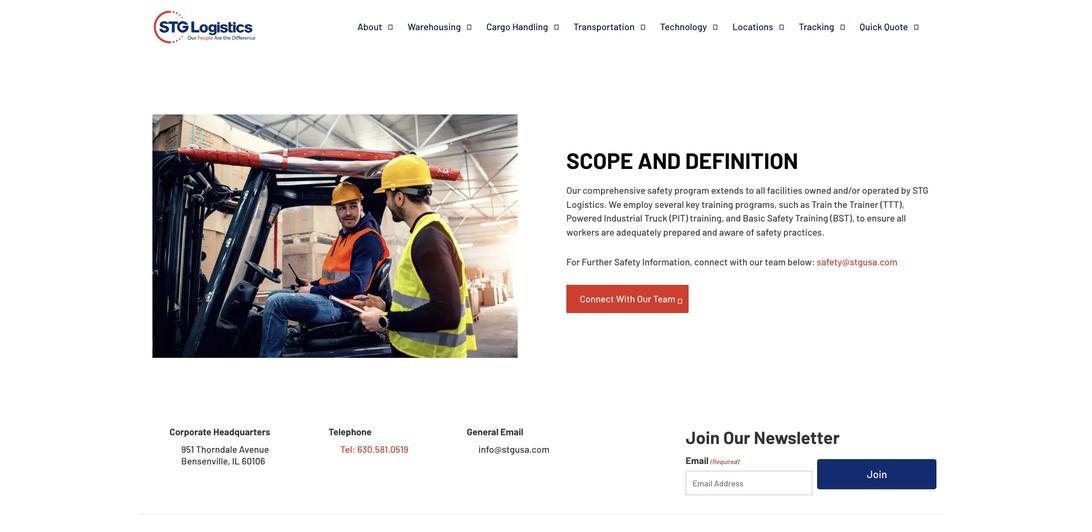 Task type: vqa. For each thing, say whether or not it's contained in the screenshot.
the people,
no



Task type: describe. For each thing, give the bounding box(es) containing it.
telephone
[[329, 426, 372, 437]]

(required)
[[710, 458, 739, 466]]

bensenville,
[[181, 455, 230, 467]]

powered
[[567, 213, 602, 224]]

tel: 630.581.0519 link
[[329, 444, 408, 455]]

join
[[686, 427, 720, 448]]

(pit)
[[669, 213, 688, 224]]

none submit inside join our newsletter footer
[[818, 459, 937, 490]]

such
[[779, 199, 799, 210]]

2 horizontal spatial and
[[726, 213, 741, 224]]

and/or
[[834, 185, 861, 196]]

quote
[[884, 21, 908, 32]]

for
[[567, 256, 580, 267]]

tel:
[[340, 444, 356, 455]]

tracking
[[799, 21, 834, 32]]

our
[[750, 256, 763, 267]]

(ttt),
[[881, 199, 905, 210]]

training
[[795, 213, 829, 224]]

transportation link
[[574, 21, 660, 33]]

workers
[[567, 227, 600, 238]]

safety inside our comprehensive safety program extends to all facilities owned and/or operated by stg logistics. we employ several key training programs, such as train the trainer (ttt), powered industrial truck (pit) training, and basic safety training (bst), to ensure all workers are adequately prepared and aware of safety practices.
[[767, 213, 794, 224]]

connect
[[580, 293, 614, 304]]

training
[[702, 199, 733, 210]]

il
[[232, 455, 240, 467]]

our inside join our newsletter footer
[[724, 427, 751, 448]]

with
[[730, 256, 748, 267]]

our inside connect with our team link
[[637, 293, 652, 304]]

we
[[609, 199, 622, 210]]

our comprehensive safety program extends to all facilities owned and/or operated by stg logistics. we employ several key training programs, such as train the trainer (ttt), powered industrial truck (pit) training, and basic safety training (bst), to ensure all workers are adequately prepared and aware of safety practices.
[[567, 185, 929, 238]]

avenue
[[239, 444, 269, 455]]

practices.
[[784, 227, 825, 238]]

connect with our team
[[580, 293, 676, 304]]

newsletter
[[754, 427, 840, 448]]

general
[[467, 426, 499, 437]]

cargo handling
[[487, 21, 548, 32]]

0 vertical spatial email
[[501, 426, 523, 437]]

team
[[653, 293, 676, 304]]

(bst),
[[830, 213, 855, 224]]

connect
[[694, 256, 728, 267]]

1 vertical spatial safety
[[757, 227, 782, 238]]

adequately
[[616, 227, 662, 238]]

general email
[[467, 426, 523, 437]]

about link
[[358, 21, 408, 33]]

programs,
[[735, 199, 777, 210]]

connect with our team link
[[567, 285, 689, 313]]

scope
[[567, 147, 633, 174]]

further
[[582, 256, 613, 267]]

stg usa image
[[151, 0, 259, 57]]

quick quote link
[[860, 21, 934, 33]]

email (required)
[[686, 455, 739, 466]]

scope and definition
[[567, 147, 799, 174]]

facilities
[[767, 185, 803, 196]]

by
[[901, 185, 911, 196]]

logistics workers image
[[152, 114, 518, 358]]

extends
[[711, 185, 744, 196]]

cargo handling link
[[487, 21, 574, 33]]

0 horizontal spatial all
[[756, 185, 765, 196]]

tel: 630.581.0519
[[340, 444, 408, 455]]

locations link
[[733, 21, 799, 33]]

Email Address email field
[[686, 471, 812, 495]]

train
[[812, 199, 832, 210]]

team
[[765, 256, 786, 267]]

basic
[[743, 213, 766, 224]]

0 vertical spatial to
[[746, 185, 754, 196]]

owned
[[805, 185, 832, 196]]

definition
[[686, 147, 799, 174]]

quick quote
[[860, 21, 908, 32]]

headquarters
[[213, 426, 270, 437]]

warehousing
[[408, 21, 461, 32]]

0 horizontal spatial safety
[[648, 185, 673, 196]]

information,
[[642, 256, 693, 267]]



Task type: locate. For each thing, give the bounding box(es) containing it.
0 vertical spatial safety
[[648, 185, 673, 196]]

1 vertical spatial and
[[726, 213, 741, 224]]

with
[[616, 293, 635, 304]]

to down 'trainer'
[[857, 213, 865, 224]]

and up aware
[[726, 213, 741, 224]]

and up the program
[[638, 147, 681, 174]]

as
[[801, 199, 810, 210]]

prepared
[[663, 227, 701, 238]]

1 vertical spatial email
[[686, 455, 709, 466]]

about
[[358, 21, 382, 32]]

training,
[[690, 213, 724, 224]]

several
[[655, 199, 684, 210]]

of
[[746, 227, 755, 238]]

technology
[[660, 21, 707, 32]]

630.581.0519
[[357, 444, 408, 455]]

operated
[[862, 185, 900, 196]]

0 horizontal spatial to
[[746, 185, 754, 196]]

comprehensive
[[583, 185, 646, 196]]

info@stgusa.com
[[479, 444, 550, 455]]

email down join
[[686, 455, 709, 466]]

our up the (required)
[[724, 427, 751, 448]]

None submit
[[818, 459, 937, 490]]

0 horizontal spatial our
[[567, 185, 581, 196]]

2 horizontal spatial our
[[724, 427, 751, 448]]

2 vertical spatial our
[[724, 427, 751, 448]]

all up programs, at the right
[[756, 185, 765, 196]]

cargo
[[487, 21, 511, 32]]

info@stgusa.com link
[[467, 444, 550, 455]]

thorndale
[[196, 444, 237, 455]]

0 vertical spatial safety
[[767, 213, 794, 224]]

and
[[638, 147, 681, 174], [726, 213, 741, 224], [703, 227, 718, 238]]

warehousing link
[[408, 21, 487, 33]]

our
[[567, 185, 581, 196], [637, 293, 652, 304], [724, 427, 751, 448]]

our inside our comprehensive safety program extends to all facilities owned and/or operated by stg logistics. we employ several key training programs, such as train the trainer (ttt), powered industrial truck (pit) training, and basic safety training (bst), to ensure all workers are adequately prepared and aware of safety practices.
[[567, 185, 581, 196]]

0 horizontal spatial and
[[638, 147, 681, 174]]

ensure
[[867, 213, 895, 224]]

1 horizontal spatial email
[[686, 455, 709, 466]]

are
[[601, 227, 615, 238]]

corporate headquarters
[[170, 426, 270, 437]]

safety up several
[[648, 185, 673, 196]]

safety right "further"
[[614, 256, 641, 267]]

join our newsletter
[[686, 427, 840, 448]]

all down (ttt),
[[897, 213, 906, 224]]

safety@stgusa.com link
[[817, 256, 898, 267]]

951
[[181, 444, 194, 455]]

below:
[[788, 256, 815, 267]]

0 horizontal spatial safety
[[614, 256, 641, 267]]

1 horizontal spatial our
[[637, 293, 652, 304]]

0 vertical spatial our
[[567, 185, 581, 196]]

1 horizontal spatial and
[[703, 227, 718, 238]]

email up info@stgusa.com
[[501, 426, 523, 437]]

our up logistics.
[[567, 185, 581, 196]]

handling
[[513, 21, 548, 32]]

1 vertical spatial to
[[857, 213, 865, 224]]

1 horizontal spatial to
[[857, 213, 865, 224]]

all
[[756, 185, 765, 196], [897, 213, 906, 224]]

employ
[[623, 199, 653, 210]]

stg
[[913, 185, 929, 196]]

1 horizontal spatial all
[[897, 213, 906, 224]]

to up programs, at the right
[[746, 185, 754, 196]]

transportation
[[574, 21, 635, 32]]

1 vertical spatial safety
[[614, 256, 641, 267]]

the
[[834, 199, 848, 210]]

corporate
[[170, 426, 211, 437]]

our right with
[[637, 293, 652, 304]]

key
[[686, 199, 700, 210]]

safety
[[767, 213, 794, 224], [614, 256, 641, 267]]

quick
[[860, 21, 883, 32]]

2 vertical spatial and
[[703, 227, 718, 238]]

60106
[[242, 455, 265, 467]]

for further safety information, connect with our team below: safety@stgusa.com
[[567, 256, 898, 267]]

1 horizontal spatial safety
[[767, 213, 794, 224]]

tracking link
[[799, 21, 860, 33]]

to
[[746, 185, 754, 196], [857, 213, 865, 224]]

industrial
[[604, 213, 643, 224]]

safety@stgusa.com
[[817, 256, 898, 267]]

and down training, on the right top
[[703, 227, 718, 238]]

1 vertical spatial all
[[897, 213, 906, 224]]

logistics.
[[567, 199, 607, 210]]

1 horizontal spatial safety
[[757, 227, 782, 238]]

locations
[[733, 21, 774, 32]]

join our newsletter footer
[[0, 397, 1084, 519]]

technology link
[[660, 21, 733, 33]]

trainer
[[850, 199, 879, 210]]

0 horizontal spatial email
[[501, 426, 523, 437]]

safety right of on the right
[[757, 227, 782, 238]]

1 vertical spatial our
[[637, 293, 652, 304]]

aware
[[719, 227, 744, 238]]

safety
[[648, 185, 673, 196], [757, 227, 782, 238]]

951 thorndale avenue bensenville, il 60106
[[181, 444, 269, 467]]

program
[[675, 185, 709, 196]]

0 vertical spatial and
[[638, 147, 681, 174]]

truck
[[645, 213, 668, 224]]

0 vertical spatial all
[[756, 185, 765, 196]]

safety down such
[[767, 213, 794, 224]]



